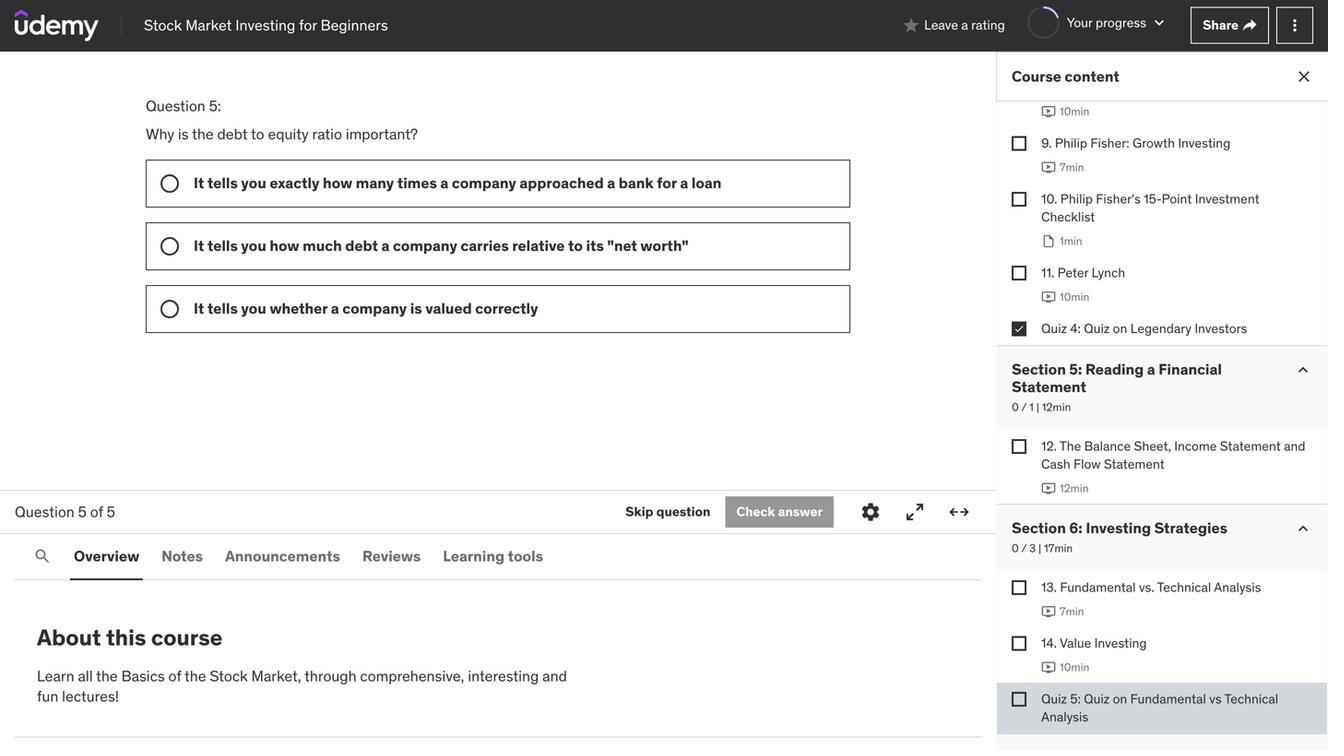 Task type: describe. For each thing, give the bounding box(es) containing it.
10min for peter
[[1060, 290, 1090, 304]]

to inside group
[[568, 236, 583, 255]]

sidebar element
[[996, 4, 1328, 750]]

it for it tells you whether a company is valued correctly
[[194, 299, 204, 318]]

it tells you exactly how many times a company approached a bank for a loan
[[194, 173, 722, 192]]

you for exactly
[[241, 173, 266, 192]]

close course content sidebar image
[[1295, 67, 1314, 86]]

2 5 from the left
[[107, 502, 115, 521]]

why is the debt to equity ratio important? group
[[146, 159, 851, 333]]

learning tools
[[443, 547, 543, 565]]

progress
[[1096, 14, 1147, 31]]

section 6: investing strategies button
[[1012, 518, 1228, 537]]

xsmall image for 13.
[[1012, 580, 1027, 595]]

5: for section
[[1070, 360, 1082, 379]]

0 inside section 6: investing strategies 0 / 3 | 17min
[[1012, 541, 1019, 556]]

skip question
[[626, 503, 711, 520]]

fisher:
[[1091, 135, 1130, 151]]

analysis inside quiz 5: quiz on fundamental vs technical analysis
[[1042, 708, 1089, 725]]

start philip fisher's 15-point investment checklist image
[[1042, 234, 1056, 249]]

course content
[[1012, 67, 1120, 86]]

1 horizontal spatial analysis
[[1214, 579, 1262, 596]]

12min inside section 5: reading a financial statement 0 / 1 | 12min
[[1042, 400, 1071, 414]]

all
[[78, 666, 93, 685]]

0 vertical spatial technical
[[1157, 579, 1212, 596]]

expanded view image
[[948, 501, 971, 523]]

of inside learn all the basics of the stock market, through comprehensive, interesting and fun lectures!
[[168, 666, 181, 685]]

point
[[1162, 190, 1192, 207]]

stock market investing for beginners
[[144, 15, 388, 34]]

play peter lynch image
[[1042, 290, 1056, 304]]

loan
[[692, 173, 722, 192]]

0 horizontal spatial stock
[[144, 15, 182, 34]]

13.
[[1042, 579, 1057, 596]]

| inside section 5: reading a financial statement 0 / 1 | 12min
[[1037, 400, 1040, 414]]

a left bank
[[607, 173, 616, 192]]

fullscreen image
[[904, 501, 926, 523]]

5: for question
[[209, 96, 221, 115]]

0 vertical spatial of
[[90, 502, 103, 521]]

section 5: reading a financial statement 0 / 1 | 12min
[[1012, 360, 1222, 414]]

12.
[[1042, 438, 1057, 454]]

play fundamental vs. technical analysis image
[[1042, 604, 1056, 619]]

actions image
[[1286, 16, 1305, 35]]

income
[[1175, 438, 1217, 454]]

play the balance sheet, income statement and cash flow statement image
[[1042, 481, 1056, 496]]

1min
[[1060, 234, 1083, 248]]

2 vertical spatial company
[[342, 299, 407, 318]]

check answer
[[737, 503, 823, 520]]

value
[[1060, 635, 1092, 651]]

lectures!
[[62, 687, 119, 706]]

stock inside learn all the basics of the stock market, through comprehensive, interesting and fun lectures!
[[210, 666, 248, 685]]

legendary
[[1131, 320, 1192, 337]]

is inside group
[[410, 299, 422, 318]]

fundamental inside quiz 5: quiz on fundamental vs technical analysis
[[1131, 690, 1207, 707]]

small image inside your progress dropdown button
[[1150, 13, 1169, 32]]

15-
[[1144, 190, 1162, 207]]

fisher's
[[1096, 190, 1141, 207]]

philip for 9.
[[1055, 135, 1088, 151]]

section for /
[[1012, 518, 1066, 537]]

it tells you how much debt a company carries relative to its "net worth"
[[194, 236, 692, 255]]

investing for section 6: investing strategies 0 / 3 | 17min
[[1086, 518, 1151, 537]]

1 vertical spatial company
[[393, 236, 457, 255]]

investing for 14. value investing
[[1095, 635, 1147, 651]]

notes button
[[158, 534, 207, 578]]

share button
[[1191, 7, 1269, 44]]

play value investing image
[[1042, 660, 1056, 675]]

content
[[1065, 67, 1120, 86]]

important?
[[346, 124, 418, 143]]

11. peter lynch
[[1042, 264, 1126, 281]]

basics
[[121, 666, 165, 685]]

it tells you whether a company is valued correctly
[[194, 299, 542, 318]]

debt for a
[[345, 236, 378, 255]]

balance
[[1085, 438, 1131, 454]]

quiz down the play value investing icon
[[1042, 690, 1067, 707]]

tells for it tells you whether a company is valued correctly
[[207, 299, 238, 318]]

statement for income
[[1220, 438, 1281, 454]]

beginners
[[321, 15, 388, 34]]

technical inside quiz 5: quiz on fundamental vs technical analysis
[[1225, 690, 1279, 707]]

equity
[[268, 124, 309, 143]]

1 5 from the left
[[78, 502, 87, 521]]

comprehensive,
[[360, 666, 464, 685]]

2 vertical spatial statement
[[1104, 456, 1165, 472]]

leave a rating button
[[902, 3, 1005, 48]]

market,
[[251, 666, 301, 685]]

flow
[[1074, 456, 1101, 472]]

share
[[1203, 17, 1239, 33]]

10.
[[1042, 190, 1058, 207]]

whether
[[270, 299, 328, 318]]

section 6: investing strategies 0 / 3 | 17min
[[1012, 518, 1228, 556]]

growth
[[1133, 135, 1175, 151]]

philip for 10.
[[1061, 190, 1093, 207]]

6:
[[1070, 518, 1083, 537]]

investment
[[1195, 190, 1260, 207]]

overview
[[74, 547, 139, 565]]

ratio
[[312, 124, 342, 143]]

exactly
[[270, 173, 320, 192]]

to inside question 5: why is the debt to equity ratio important?
[[251, 124, 264, 143]]

correctly
[[475, 299, 538, 318]]

0 vertical spatial company
[[452, 173, 516, 192]]

a right whether
[[331, 299, 339, 318]]

12. the balance sheet, income statement and cash flow statement
[[1042, 438, 1306, 472]]

question 5 of 5
[[15, 502, 115, 521]]

1 vertical spatial 12min
[[1060, 481, 1089, 496]]

skip
[[626, 503, 654, 520]]

quiz left 4:
[[1042, 320, 1067, 337]]

7min for philip
[[1060, 160, 1084, 174]]

learn
[[37, 666, 74, 685]]

about
[[37, 624, 101, 651]]

for inside stock market investing for beginners link
[[299, 15, 317, 34]]

you for how
[[241, 236, 266, 255]]

it for it tells you exactly how many times a company approached a bank for a loan
[[194, 173, 204, 192]]

rating
[[972, 17, 1005, 33]]

relative
[[512, 236, 565, 255]]

interesting
[[468, 666, 539, 685]]

skip question button
[[626, 496, 711, 528]]

debt for to
[[217, 124, 248, 143]]

search image
[[33, 547, 52, 566]]

leave
[[925, 17, 959, 33]]

tells for it tells you how much debt a company carries relative to its "net worth"
[[207, 236, 238, 255]]

section for statement
[[1012, 360, 1066, 379]]

announcements button
[[221, 534, 344, 578]]

this
[[106, 624, 146, 651]]

the inside question 5: why is the debt to equity ratio important?
[[192, 124, 214, 143]]

its
[[586, 236, 604, 255]]



Task type: locate. For each thing, give the bounding box(es) containing it.
fundamental left vs.
[[1060, 579, 1136, 596]]

2 / from the top
[[1022, 541, 1027, 556]]

question up search icon
[[15, 502, 75, 521]]

debt right much
[[345, 236, 378, 255]]

is left the valued
[[410, 299, 422, 318]]

learn all the basics of the stock market, through comprehensive, interesting and fun lectures!
[[37, 666, 567, 706]]

your progress button
[[1028, 7, 1169, 39]]

analysis down strategies at the right bottom
[[1214, 579, 1262, 596]]

play philip fisher: growth investing image
[[1042, 160, 1056, 175]]

you left much
[[241, 236, 266, 255]]

5: inside section 5: reading a financial statement 0 / 1 | 12min
[[1070, 360, 1082, 379]]

is inside question 5: why is the debt to equity ratio important?
[[178, 124, 189, 143]]

section inside section 5: reading a financial statement 0 / 1 | 12min
[[1012, 360, 1066, 379]]

0 vertical spatial analysis
[[1214, 579, 1262, 596]]

a right reading
[[1147, 360, 1156, 379]]

1 horizontal spatial to
[[568, 236, 583, 255]]

investing right growth
[[1178, 135, 1231, 151]]

section up 1 at the right bottom
[[1012, 360, 1066, 379]]

investing inside section 6: investing strategies 0 / 3 | 17min
[[1086, 518, 1151, 537]]

2 on from the top
[[1113, 690, 1128, 707]]

0 horizontal spatial technical
[[1157, 579, 1212, 596]]

9.
[[1042, 135, 1052, 151]]

0 vertical spatial it
[[194, 173, 204, 192]]

company
[[452, 173, 516, 192], [393, 236, 457, 255], [342, 299, 407, 318]]

12min right play the balance sheet, income statement and cash flow statement icon
[[1060, 481, 1089, 496]]

2 it from the top
[[194, 236, 204, 255]]

on down 14. value investing
[[1113, 690, 1128, 707]]

quiz right 4:
[[1084, 320, 1110, 337]]

reviews
[[362, 547, 421, 565]]

3 it from the top
[[194, 299, 204, 318]]

1 vertical spatial technical
[[1225, 690, 1279, 707]]

check answer button
[[726, 496, 834, 528]]

to left "its"
[[568, 236, 583, 255]]

for left beginners
[[299, 15, 317, 34]]

xsmall image
[[1012, 192, 1027, 207], [1012, 580, 1027, 595]]

times
[[397, 173, 437, 192]]

13. fundamental vs. technical analysis
[[1042, 579, 1262, 596]]

0 vertical spatial for
[[299, 15, 317, 34]]

1 7min from the top
[[1060, 160, 1084, 174]]

3
[[1030, 541, 1036, 556]]

it
[[194, 173, 204, 192], [194, 236, 204, 255], [194, 299, 204, 318]]

1 vertical spatial 10min
[[1060, 290, 1090, 304]]

tools
[[508, 547, 543, 565]]

1 vertical spatial is
[[410, 299, 422, 318]]

course
[[1012, 67, 1062, 86]]

0 horizontal spatial question
[[15, 502, 75, 521]]

1 xsmall image from the top
[[1012, 192, 1027, 207]]

section inside section 6: investing strategies 0 / 3 | 17min
[[1012, 518, 1066, 537]]

the right why
[[192, 124, 214, 143]]

it for it tells you how much debt a company carries relative to its "net worth"
[[194, 236, 204, 255]]

technical right vs.
[[1157, 579, 1212, 596]]

0 horizontal spatial for
[[299, 15, 317, 34]]

1 horizontal spatial is
[[410, 299, 422, 318]]

0 horizontal spatial 5
[[78, 502, 87, 521]]

3 tells from the top
[[207, 299, 238, 318]]

and inside 12. the balance sheet, income statement and cash flow statement
[[1284, 438, 1306, 454]]

analysis
[[1214, 579, 1262, 596], [1042, 708, 1089, 725]]

quiz 4: quiz on legendary investors
[[1042, 320, 1248, 337]]

/ left 3
[[1022, 541, 1027, 556]]

0 inside section 5: reading a financial statement 0 / 1 | 12min
[[1012, 400, 1019, 414]]

debt inside question 5: why is the debt to equity ratio important?
[[217, 124, 248, 143]]

1 vertical spatial how
[[270, 236, 299, 255]]

on inside quiz 5: quiz on fundamental vs technical analysis
[[1113, 690, 1128, 707]]

statement right 'income' at the right bottom
[[1220, 438, 1281, 454]]

7min
[[1060, 160, 1084, 174], [1060, 604, 1084, 619]]

10min down peter
[[1060, 290, 1090, 304]]

1 10min from the top
[[1060, 104, 1090, 119]]

investing for stock market investing for beginners
[[235, 15, 295, 34]]

stock left market,
[[210, 666, 248, 685]]

xsmall image for 10.
[[1012, 192, 1027, 207]]

overview button
[[70, 534, 143, 578]]

0 vertical spatial 7min
[[1060, 160, 1084, 174]]

5: for quiz
[[1071, 690, 1081, 707]]

2 10min from the top
[[1060, 290, 1090, 304]]

1 0 from the top
[[1012, 400, 1019, 414]]

0 vertical spatial small image
[[1150, 13, 1169, 32]]

lynch
[[1092, 264, 1126, 281]]

5: inside quiz 5: quiz on fundamental vs technical analysis
[[1071, 690, 1081, 707]]

0 vertical spatial to
[[251, 124, 264, 143]]

a left loan
[[680, 173, 688, 192]]

5: down "market"
[[209, 96, 221, 115]]

12min right 1 at the right bottom
[[1042, 400, 1071, 414]]

xsmall image left 13.
[[1012, 580, 1027, 595]]

11.
[[1042, 264, 1055, 281]]

the
[[192, 124, 214, 143], [96, 666, 118, 685], [185, 666, 206, 685]]

10min for value
[[1060, 660, 1090, 674]]

1 vertical spatial tells
[[207, 236, 238, 255]]

1 vertical spatial philip
[[1061, 190, 1093, 207]]

notes
[[162, 547, 203, 565]]

|
[[1037, 400, 1040, 414], [1039, 541, 1042, 556]]

fundamental left vs
[[1131, 690, 1207, 707]]

statement down sheet,
[[1104, 456, 1165, 472]]

1 vertical spatial analysis
[[1042, 708, 1089, 725]]

0 horizontal spatial statement
[[1012, 377, 1087, 396]]

1
[[1030, 400, 1034, 414]]

statement for financial
[[1012, 377, 1087, 396]]

1 horizontal spatial stock
[[210, 666, 248, 685]]

0 vertical spatial section
[[1012, 360, 1066, 379]]

1 you from the top
[[241, 173, 266, 192]]

statement up 1 at the right bottom
[[1012, 377, 1087, 396]]

0 vertical spatial you
[[241, 173, 266, 192]]

a left rating
[[962, 17, 969, 33]]

1 section from the top
[[1012, 360, 1066, 379]]

1 horizontal spatial statement
[[1104, 456, 1165, 472]]

/ inside section 5: reading a financial statement 0 / 1 | 12min
[[1022, 400, 1027, 414]]

5: inside question 5: why is the debt to equity ratio important?
[[209, 96, 221, 115]]

stock market investing for beginners link
[[144, 15, 388, 36]]

0 horizontal spatial small image
[[1150, 13, 1169, 32]]

2 you from the top
[[241, 236, 266, 255]]

2 vertical spatial you
[[241, 299, 266, 318]]

on for fundamental
[[1113, 690, 1128, 707]]

1 vertical spatial fundamental
[[1131, 690, 1207, 707]]

0 vertical spatial statement
[[1012, 377, 1087, 396]]

to left equity
[[251, 124, 264, 143]]

1 tells from the top
[[207, 173, 238, 192]]

analysis down the play value investing icon
[[1042, 708, 1089, 725]]

| right 1 at the right bottom
[[1037, 400, 1040, 414]]

philip up the checklist
[[1061, 190, 1093, 207]]

about this course
[[37, 624, 223, 651]]

1 vertical spatial 0
[[1012, 541, 1019, 556]]

| inside section 6: investing strategies 0 / 3 | 17min
[[1039, 541, 1042, 556]]

0 vertical spatial |
[[1037, 400, 1040, 414]]

7min right play philip fisher: growth investing icon on the top right
[[1060, 160, 1084, 174]]

section up 3
[[1012, 518, 1066, 537]]

0 vertical spatial tells
[[207, 173, 238, 192]]

3 10min from the top
[[1060, 660, 1090, 674]]

on for legendary
[[1113, 320, 1128, 337]]

of up 'overview'
[[90, 502, 103, 521]]

small image
[[902, 16, 921, 35], [1294, 361, 1313, 379]]

play warren buffett: value investing image
[[1042, 104, 1056, 119]]

is right why
[[178, 124, 189, 143]]

question 5: why is the debt to equity ratio important?
[[146, 96, 421, 143]]

1 vertical spatial stock
[[210, 666, 248, 685]]

your progress
[[1067, 14, 1147, 31]]

market
[[186, 15, 232, 34]]

| right 3
[[1039, 541, 1042, 556]]

reviews button
[[359, 534, 425, 578]]

strategies
[[1155, 518, 1228, 537]]

the down course on the left of the page
[[185, 666, 206, 685]]

statement
[[1012, 377, 1087, 396], [1220, 438, 1281, 454], [1104, 456, 1165, 472]]

for
[[299, 15, 317, 34], [657, 173, 677, 192]]

learning
[[443, 547, 505, 565]]

0 horizontal spatial small image
[[902, 16, 921, 35]]

0 vertical spatial 0
[[1012, 400, 1019, 414]]

xsmall image
[[1243, 18, 1257, 33], [1012, 136, 1027, 151], [1012, 266, 1027, 280], [1012, 321, 1027, 336], [1012, 439, 1027, 454], [1012, 636, 1027, 651], [1012, 692, 1027, 706]]

1 on from the top
[[1113, 320, 1128, 337]]

1 horizontal spatial how
[[323, 173, 353, 192]]

settings image
[[860, 501, 882, 523]]

investors
[[1195, 320, 1248, 337]]

the right all
[[96, 666, 118, 685]]

investing right "market"
[[235, 15, 295, 34]]

1 vertical spatial for
[[657, 173, 677, 192]]

you for whether
[[241, 299, 266, 318]]

xsmall image left 10.
[[1012, 192, 1027, 207]]

tells
[[207, 173, 238, 192], [207, 236, 238, 255], [207, 299, 238, 318]]

0 vertical spatial is
[[178, 124, 189, 143]]

1 vertical spatial to
[[568, 236, 583, 255]]

1 vertical spatial 7min
[[1060, 604, 1084, 619]]

1 vertical spatial /
[[1022, 541, 1027, 556]]

technical right vs
[[1225, 690, 1279, 707]]

and inside learn all the basics of the stock market, through comprehensive, interesting and fun lectures!
[[543, 666, 567, 685]]

1 vertical spatial of
[[168, 666, 181, 685]]

the
[[1060, 438, 1081, 454]]

1 horizontal spatial small image
[[1294, 361, 1313, 379]]

statement inside section 5: reading a financial statement 0 / 1 | 12min
[[1012, 377, 1087, 396]]

1 horizontal spatial 5
[[107, 502, 115, 521]]

1 vertical spatial 5:
[[1070, 360, 1082, 379]]

1 vertical spatial small image
[[1294, 361, 1313, 379]]

how left many
[[323, 173, 353, 192]]

1 vertical spatial |
[[1039, 541, 1042, 556]]

many
[[356, 173, 394, 192]]

on left legendary
[[1113, 320, 1128, 337]]

1 vertical spatial and
[[543, 666, 567, 685]]

2 vertical spatial tells
[[207, 299, 238, 318]]

check
[[737, 503, 775, 520]]

1 vertical spatial question
[[15, 502, 75, 521]]

question
[[146, 96, 206, 115], [15, 502, 75, 521]]

question for question 5 of 5
[[15, 502, 75, 521]]

section
[[1012, 360, 1066, 379], [1012, 518, 1066, 537]]

0 vertical spatial stock
[[144, 15, 182, 34]]

0 horizontal spatial debt
[[217, 124, 248, 143]]

you left exactly on the left top
[[241, 173, 266, 192]]

1 vertical spatial on
[[1113, 690, 1128, 707]]

17min
[[1044, 541, 1073, 556]]

1 / from the top
[[1022, 400, 1027, 414]]

answer
[[778, 503, 823, 520]]

a inside button
[[962, 17, 969, 33]]

2 0 from the top
[[1012, 541, 1019, 556]]

you left whether
[[241, 299, 266, 318]]

leave a rating
[[925, 17, 1005, 33]]

0 vertical spatial fundamental
[[1060, 579, 1136, 596]]

1 horizontal spatial question
[[146, 96, 206, 115]]

question inside question 5: why is the debt to equity ratio important?
[[146, 96, 206, 115]]

1 vertical spatial xsmall image
[[1012, 580, 1027, 595]]

2 vertical spatial 10min
[[1060, 660, 1090, 674]]

cash
[[1042, 456, 1071, 472]]

0 vertical spatial xsmall image
[[1012, 192, 1027, 207]]

why
[[146, 124, 174, 143]]

0 horizontal spatial and
[[543, 666, 567, 685]]

0 vertical spatial on
[[1113, 320, 1128, 337]]

1 vertical spatial you
[[241, 236, 266, 255]]

0 vertical spatial and
[[1284, 438, 1306, 454]]

stock left "market"
[[144, 15, 182, 34]]

"net
[[607, 236, 637, 255]]

financial
[[1159, 360, 1222, 379]]

worth"
[[641, 236, 689, 255]]

vs.
[[1139, 579, 1155, 596]]

fun
[[37, 687, 58, 706]]

philip right "9."
[[1055, 135, 1088, 151]]

0 vertical spatial 10min
[[1060, 104, 1090, 119]]

0 horizontal spatial analysis
[[1042, 708, 1089, 725]]

0 left 1 at the right bottom
[[1012, 400, 1019, 414]]

2 horizontal spatial statement
[[1220, 438, 1281, 454]]

0 vertical spatial small image
[[902, 16, 921, 35]]

through
[[305, 666, 357, 685]]

2 vertical spatial 5:
[[1071, 690, 1081, 707]]

2 7min from the top
[[1060, 604, 1084, 619]]

0 vertical spatial 12min
[[1042, 400, 1071, 414]]

2 tells from the top
[[207, 236, 238, 255]]

quiz 5: quiz on fundamental vs technical analysis
[[1042, 690, 1279, 725]]

1 horizontal spatial technical
[[1225, 690, 1279, 707]]

10min right play warren buffett: value investing image
[[1060, 104, 1090, 119]]

1 horizontal spatial debt
[[345, 236, 378, 255]]

0 vertical spatial philip
[[1055, 135, 1088, 151]]

/ left 1 at the right bottom
[[1022, 400, 1027, 414]]

small image inside leave a rating button
[[902, 16, 921, 35]]

investing right value
[[1095, 635, 1147, 651]]

1 vertical spatial statement
[[1220, 438, 1281, 454]]

how left much
[[270, 236, 299, 255]]

a
[[962, 17, 969, 33], [440, 173, 449, 192], [607, 173, 616, 192], [680, 173, 688, 192], [381, 236, 390, 255], [331, 299, 339, 318], [1147, 360, 1156, 379]]

7min for fundamental
[[1060, 604, 1084, 619]]

debt left equity
[[217, 124, 248, 143]]

section 5: reading a financial statement button
[[1012, 360, 1280, 396]]

investing
[[235, 15, 295, 34], [1178, 135, 1231, 151], [1086, 518, 1151, 537], [1095, 635, 1147, 651]]

1 horizontal spatial and
[[1284, 438, 1306, 454]]

0 vertical spatial /
[[1022, 400, 1027, 414]]

0 left 3
[[1012, 541, 1019, 556]]

company left the valued
[[342, 299, 407, 318]]

small image
[[1150, 13, 1169, 32], [1294, 519, 1313, 538]]

technical
[[1157, 579, 1212, 596], [1225, 690, 1279, 707]]

learning tools button
[[439, 534, 547, 578]]

philip
[[1055, 135, 1088, 151], [1061, 190, 1093, 207]]

7min right play fundamental vs. technical analysis icon
[[1060, 604, 1084, 619]]

2 vertical spatial it
[[194, 299, 204, 318]]

0 horizontal spatial is
[[178, 124, 189, 143]]

1 horizontal spatial of
[[168, 666, 181, 685]]

3 you from the top
[[241, 299, 266, 318]]

1 horizontal spatial for
[[657, 173, 677, 192]]

question up why
[[146, 96, 206, 115]]

company up carries
[[452, 173, 516, 192]]

1 it from the top
[[194, 173, 204, 192]]

peter
[[1058, 264, 1089, 281]]

1 vertical spatial debt
[[345, 236, 378, 255]]

vs
[[1210, 690, 1222, 707]]

a inside section 5: reading a financial statement 0 / 1 | 12min
[[1147, 360, 1156, 379]]

0 horizontal spatial how
[[270, 236, 299, 255]]

0 vertical spatial how
[[323, 173, 353, 192]]

0 vertical spatial question
[[146, 96, 206, 115]]

0 horizontal spatial of
[[90, 502, 103, 521]]

a right times
[[440, 173, 449, 192]]

0 vertical spatial debt
[[217, 124, 248, 143]]

4:
[[1071, 320, 1081, 337]]

company left carries
[[393, 236, 457, 255]]

12min
[[1042, 400, 1071, 414], [1060, 481, 1089, 496]]

for right bank
[[657, 173, 677, 192]]

0 horizontal spatial to
[[251, 124, 264, 143]]

debt inside group
[[345, 236, 378, 255]]

1 vertical spatial it
[[194, 236, 204, 255]]

debt
[[217, 124, 248, 143], [345, 236, 378, 255]]

checklist
[[1042, 208, 1095, 225]]

14. value investing
[[1042, 635, 1147, 651]]

much
[[303, 236, 342, 255]]

announcements
[[225, 547, 340, 565]]

10. philip fisher's 15-point investment checklist
[[1042, 190, 1260, 225]]

xsmall image inside the share button
[[1243, 18, 1257, 33]]

for inside why is the debt to equity ratio important? group
[[657, 173, 677, 192]]

1 horizontal spatial small image
[[1294, 519, 1313, 538]]

a right much
[[381, 236, 390, 255]]

1 vertical spatial section
[[1012, 518, 1066, 537]]

valued
[[426, 299, 472, 318]]

10min down value
[[1060, 660, 1090, 674]]

udemy image
[[15, 10, 99, 41]]

0 vertical spatial 5:
[[209, 96, 221, 115]]

5: left reading
[[1070, 360, 1082, 379]]

2 xsmall image from the top
[[1012, 580, 1027, 595]]

quiz down 14. value investing
[[1084, 690, 1110, 707]]

/ inside section 6: investing strategies 0 / 3 | 17min
[[1022, 541, 1027, 556]]

14.
[[1042, 635, 1057, 651]]

investing right '6:'
[[1086, 518, 1151, 537]]

of right the basics
[[168, 666, 181, 685]]

1 vertical spatial small image
[[1294, 519, 1313, 538]]

5: down value
[[1071, 690, 1081, 707]]

/
[[1022, 400, 1027, 414], [1022, 541, 1027, 556]]

course
[[151, 624, 223, 651]]

2 section from the top
[[1012, 518, 1066, 537]]

philip inside 10. philip fisher's 15-point investment checklist
[[1061, 190, 1093, 207]]

tells for it tells you exactly how many times a company approached a bank for a loan
[[207, 173, 238, 192]]

9. philip fisher: growth investing
[[1042, 135, 1231, 151]]

question for question 5: why is the debt to equity ratio important?
[[146, 96, 206, 115]]



Task type: vqa. For each thing, say whether or not it's contained in the screenshot.
worth"
yes



